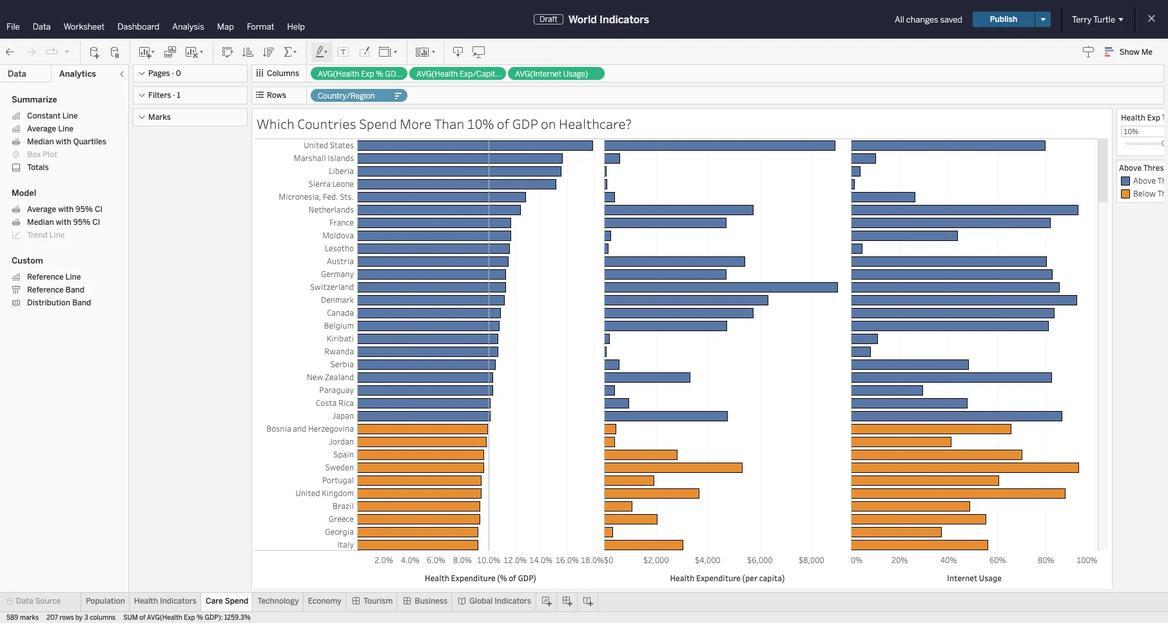 Task type: vqa. For each thing, say whether or not it's contained in the screenshot.
'/' to the middle
no



Task type: describe. For each thing, give the bounding box(es) containing it.
average for average line
[[27, 124, 56, 133]]

rows
[[267, 91, 286, 100]]

totals
[[27, 163, 49, 172]]

tourism
[[364, 597, 393, 606]]

saved
[[941, 15, 963, 24]]

turtle
[[1094, 15, 1116, 24]]

sorted descending by average of health exp % gdp within country/region image
[[262, 45, 275, 58]]

Costa Rica, Country/Region. Press Space to toggle selection. Press Escape to go back to the left margin. Use arrow keys to navigate headers text field
[[254, 397, 357, 410]]

Brazil, Country/Region. Press Space to toggle selection. Press Escape to go back to the left margin. Use arrow keys to navigate headers text field
[[254, 500, 357, 513]]

indicators for health indicators
[[160, 597, 197, 606]]

with for median with quartiles
[[56, 137, 71, 146]]

Micronesia, Fed. Sts., Country/Region. Press Space to toggle selection. Press Escape to go back to the left margin. Use arrow keys to navigate headers text field
[[254, 190, 357, 203]]

line for reference line
[[66, 273, 81, 282]]

distribution band
[[27, 299, 91, 308]]

undo image
[[4, 45, 17, 58]]

0 vertical spatial spend
[[359, 115, 397, 133]]

0 horizontal spatial avg(health
[[147, 615, 182, 622]]

above for above thr
[[1134, 175, 1156, 186]]

reference band
[[27, 286, 85, 295]]

ci for average with 95% ci
[[95, 205, 103, 214]]

clear sheet image
[[184, 45, 205, 58]]

constant
[[27, 112, 61, 121]]

exp for health
[[1148, 112, 1161, 123]]

Germany, Country/Region. Press Space to toggle selection. Press Escape to go back to the left margin. Use arrow keys to navigate headers text field
[[254, 268, 357, 281]]

world indicators
[[569, 13, 649, 25]]

redo image
[[25, 45, 37, 58]]

0 horizontal spatial 10%
[[467, 115, 494, 133]]

collapse image
[[118, 70, 126, 78]]

0 horizontal spatial exp
[[184, 615, 195, 622]]

thr for above thr
[[1158, 175, 1169, 186]]

marks
[[20, 615, 39, 622]]

format
[[247, 22, 274, 32]]

custom
[[12, 256, 43, 266]]

publish
[[990, 15, 1018, 24]]

source
[[35, 597, 61, 606]]

median for median with 95% ci
[[27, 218, 54, 227]]

Moldova, Country/Region. Press Space to toggle selection. Press Escape to go back to the left margin. Use arrow keys to navigate headers text field
[[254, 229, 357, 242]]

trend
[[27, 231, 48, 240]]

all changes saved
[[895, 15, 963, 24]]

Portugal, Country/Region. Press Space to toggle selection. Press Escape to go back to the left margin. Use arrow keys to navigate headers text field
[[254, 474, 357, 487]]

2 vertical spatial data
[[16, 597, 33, 606]]

avg(health exp/capita)
[[417, 70, 503, 79]]

model
[[12, 188, 36, 198]]

Japan, Country/Region. Press Space to toggle selection. Press Escape to go back to the left margin. Use arrow keys to navigate headers text field
[[254, 410, 357, 422]]

fit image
[[379, 45, 399, 58]]

country/region
[[318, 92, 375, 101]]

0 vertical spatial %
[[376, 70, 383, 79]]

avg(internet
[[515, 70, 562, 79]]

Austria, Country/Region. Press Space to toggle selection. Press Escape to go back to the left margin. Use arrow keys to navigate headers text field
[[254, 255, 357, 268]]

data source
[[16, 597, 61, 606]]

sorted ascending by average of health exp % gdp within country/region image
[[242, 45, 255, 58]]

care
[[206, 597, 223, 606]]

by
[[75, 615, 83, 622]]

gdp
[[512, 115, 538, 133]]

show/hide cards image
[[415, 45, 436, 58]]

distribution
[[27, 299, 70, 308]]

median for median with quartiles
[[27, 137, 54, 146]]

reference line
[[27, 273, 81, 282]]

avg(health exp % gdp)
[[318, 70, 404, 79]]

United Kingdom, Country/Region. Press Space to toggle selection. Press Escape to go back to the left margin. Use arrow keys to navigate headers text field
[[254, 487, 357, 500]]

terry turtle
[[1073, 15, 1116, 24]]

health indicators
[[134, 597, 197, 606]]

Jordan, Country/Region. Press Space to toggle selection. Press Escape to go back to the left margin. Use arrow keys to navigate headers text field
[[254, 435, 357, 448]]

healthcare?
[[559, 115, 632, 133]]

worksheet
[[64, 22, 105, 32]]

usage)
[[564, 70, 588, 79]]

business
[[415, 597, 448, 606]]

duplicate image
[[164, 45, 177, 58]]

0 horizontal spatial %
[[197, 615, 203, 622]]

summarize
[[12, 95, 57, 104]]

reference for reference line
[[27, 273, 64, 282]]

New Zealand, Country/Region. Press Space to toggle selection. Press Escape to go back to the left margin. Use arrow keys to navigate headers text field
[[254, 371, 357, 384]]

show
[[1120, 48, 1140, 57]]

Sierra Leone, Country/Region. Press Space to toggle selection. Press Escape to go back to the left margin. Use arrow keys to navigate headers text field
[[254, 177, 357, 190]]

sum of avg(health exp % gdp): 1259.3%
[[123, 615, 251, 622]]

care spend
[[206, 597, 249, 606]]

show me
[[1120, 48, 1153, 57]]

me
[[1142, 48, 1153, 57]]

replay animation image
[[45, 45, 58, 58]]

0 vertical spatial data
[[33, 22, 51, 32]]

avg(internet usage)
[[515, 70, 588, 79]]

below thr
[[1134, 188, 1169, 199]]

above for above thresh
[[1120, 163, 1142, 173]]

filters
[[148, 91, 171, 100]]

highlight image
[[315, 45, 330, 58]]

average line
[[27, 124, 74, 133]]

0 horizontal spatial spend
[[225, 597, 249, 606]]

constant line
[[27, 112, 78, 121]]

with for average with 95% ci
[[58, 205, 74, 214]]

589
[[6, 615, 18, 622]]

columns
[[90, 615, 116, 622]]

Belgium, Country/Region. Press Space to toggle selection. Press Escape to go back to the left margin. Use arrow keys to navigate headers text field
[[254, 319, 357, 332]]

Italy, Country/Region. Press Space to toggle selection. Press Escape to go back to the left margin. Use arrow keys to navigate headers text field
[[254, 539, 357, 551]]

Sweden, Country/Region. Press Space to toggle selection. Press Escape to go back to the left margin. Use arrow keys to navigate headers text field
[[254, 461, 357, 474]]

than
[[435, 115, 464, 133]]

Serbia, Country/Region. Press Space to toggle selection. Press Escape to go back to the left margin. Use arrow keys to navigate headers text field
[[254, 358, 357, 371]]

replay animation image
[[63, 47, 71, 55]]

line for constant line
[[62, 112, 78, 121]]

band for reference band
[[66, 286, 85, 295]]

1 horizontal spatial 10%
[[1124, 126, 1139, 136]]

countries
[[297, 115, 356, 133]]

Denmark, Country/Region. Press Space to toggle selection. Press Escape to go back to the left margin. Use arrow keys to navigate headers text field
[[254, 293, 357, 306]]

Canada, Country/Region. Press Space to toggle selection. Press Escape to go back to the left margin. Use arrow keys to navigate headers text field
[[254, 306, 357, 319]]

gdp)
[[385, 70, 404, 79]]

which countries spend more than 10% of gdp on healthcare?
[[257, 115, 632, 133]]

pause auto updates image
[[109, 45, 122, 58]]

health for health exp th
[[1122, 112, 1146, 123]]

totals image
[[283, 45, 299, 58]]

207
[[47, 615, 58, 622]]

health for health indicators
[[134, 597, 158, 606]]

pages
[[148, 69, 170, 78]]

thr for below thr
[[1158, 188, 1169, 199]]

quartiles
[[73, 137, 106, 146]]

more
[[400, 115, 432, 133]]

1 vertical spatial data
[[8, 69, 26, 79]]



Task type: locate. For each thing, give the bounding box(es) containing it.
global indicators
[[470, 597, 531, 606]]

1 vertical spatial reference
[[27, 286, 64, 295]]

above inside option
[[1134, 175, 1156, 186]]

%
[[376, 70, 383, 79], [197, 615, 203, 622]]

above thr
[[1134, 175, 1169, 186]]

spend left the more
[[359, 115, 397, 133]]

with up median with 95% ci
[[58, 205, 74, 214]]

1 vertical spatial ·
[[173, 91, 175, 100]]

format workbook image
[[358, 45, 371, 58]]

Kiribati, Country/Region. Press Space to toggle selection. Press Escape to go back to the left margin. Use arrow keys to navigate headers text field
[[254, 332, 357, 345]]

0 horizontal spatial of
[[139, 615, 146, 622]]

which
[[257, 115, 295, 133]]

2 reference from the top
[[27, 286, 64, 295]]

th
[[1163, 112, 1169, 123]]

thr inside option
[[1158, 175, 1169, 186]]

median
[[27, 137, 54, 146], [27, 218, 54, 227]]

thresh
[[1144, 163, 1169, 173]]

589 marks
[[6, 615, 39, 622]]

1 vertical spatial of
[[139, 615, 146, 622]]

average down constant
[[27, 124, 56, 133]]

95% for average with 95% ci
[[76, 205, 93, 214]]

above thresh
[[1120, 163, 1169, 173]]

box
[[27, 150, 41, 159]]

band
[[66, 286, 85, 295], [72, 299, 91, 308]]

population
[[86, 597, 125, 606]]

ci up median with 95% ci
[[95, 205, 103, 214]]

sum
[[123, 615, 138, 622]]

1 horizontal spatial of
[[497, 115, 510, 133]]

download image
[[452, 45, 465, 58]]

health left th
[[1122, 112, 1146, 123]]

2 median from the top
[[27, 218, 54, 227]]

2 vertical spatial with
[[56, 218, 71, 227]]

2 thr from the top
[[1158, 188, 1169, 199]]

data down "undo" icon
[[8, 69, 26, 79]]

Paraguay, Country/Region. Press Space to toggle selection. Press Escape to go back to the left margin. Use arrow keys to navigate headers text field
[[254, 384, 357, 397]]

indicators for world indicators
[[600, 13, 649, 25]]

0 vertical spatial median
[[27, 137, 54, 146]]

1 vertical spatial above
[[1134, 175, 1156, 186]]

changes
[[907, 15, 939, 24]]

1 thr from the top
[[1158, 175, 1169, 186]]

band down "reference band"
[[72, 299, 91, 308]]

% left 'gdp)'
[[376, 70, 383, 79]]

data up replay animation image
[[33, 22, 51, 32]]

above thr option
[[1120, 175, 1169, 188]]

reference up "reference band"
[[27, 273, 64, 282]]

1 vertical spatial median
[[27, 218, 54, 227]]

dashboard
[[118, 22, 159, 32]]

Greece, Country/Region. Press Space to toggle selection. Press Escape to go back to the left margin. Use arrow keys to navigate headers text field
[[254, 513, 357, 526]]

map
[[217, 22, 234, 32]]

above up the below
[[1134, 175, 1156, 186]]

1 vertical spatial health
[[134, 597, 158, 606]]

economy
[[308, 597, 342, 606]]

exp left gdp):
[[184, 615, 195, 622]]

all
[[895, 15, 905, 24]]

band for distribution band
[[72, 299, 91, 308]]

publish button
[[973, 12, 1035, 27]]

10% down health exp th
[[1124, 126, 1139, 136]]

1 vertical spatial ci
[[92, 218, 100, 227]]

analysis
[[172, 22, 204, 32]]

gdp):
[[205, 615, 223, 622]]

exp down format workbook icon
[[361, 70, 374, 79]]

help
[[287, 22, 305, 32]]

data
[[33, 22, 51, 32], [8, 69, 26, 79], [16, 597, 33, 606]]

France, Country/Region. Press Space to toggle selection. Press Escape to go back to the left margin. Use arrow keys to navigate headers text field
[[254, 216, 357, 229]]

1 horizontal spatial exp
[[361, 70, 374, 79]]

health
[[1122, 112, 1146, 123], [134, 597, 158, 606]]

1 horizontal spatial indicators
[[495, 597, 531, 606]]

0 vertical spatial above
[[1120, 163, 1142, 173]]

pages · 0
[[148, 69, 181, 78]]

of right sum
[[139, 615, 146, 622]]

thr
[[1158, 175, 1169, 186], [1158, 188, 1169, 199]]

Bosnia and Herzegovina, Country/Region. Press Space to toggle selection. Press Escape to go back to the left margin. Use arrow keys to navigate headers text field
[[254, 422, 357, 435]]

avg(health for avg(health exp/capita)
[[417, 70, 458, 79]]

exp/capita)
[[460, 70, 503, 79]]

line for average line
[[58, 124, 74, 133]]

median with 95% ci
[[27, 218, 100, 227]]

0 vertical spatial reference
[[27, 273, 64, 282]]

1 median from the top
[[27, 137, 54, 146]]

health up sum
[[134, 597, 158, 606]]

spend
[[359, 115, 397, 133], [225, 597, 249, 606]]

0 vertical spatial exp
[[361, 70, 374, 79]]

reference up distribution
[[27, 286, 64, 295]]

avg(health down show mark labels icon
[[318, 70, 359, 79]]

median up box plot
[[27, 137, 54, 146]]

new worksheet image
[[138, 45, 156, 58]]

exp
[[361, 70, 374, 79], [1148, 112, 1161, 123], [184, 615, 195, 622]]

1 horizontal spatial avg(health
[[318, 70, 359, 79]]

marks
[[148, 113, 171, 122]]

average for average with 95% ci
[[27, 205, 56, 214]]

avg(health down health indicators
[[147, 615, 182, 622]]

median with quartiles
[[27, 137, 106, 146]]

1 vertical spatial spend
[[225, 597, 249, 606]]

10% right than
[[467, 115, 494, 133]]

show mark labels image
[[337, 45, 350, 58]]

0 horizontal spatial health
[[134, 597, 158, 606]]

Switzerland, Country/Region. Press Space to toggle selection. Press Escape to go back to the left margin. Use arrow keys to navigate headers text field
[[254, 281, 357, 293]]

band up distribution band
[[66, 286, 85, 295]]

· for filters
[[173, 91, 175, 100]]

3
[[84, 615, 88, 622]]

0 vertical spatial ·
[[172, 69, 174, 78]]

reference for reference band
[[27, 286, 64, 295]]

technology
[[258, 597, 299, 606]]

data guide image
[[1083, 45, 1095, 58]]

average down model
[[27, 205, 56, 214]]

line up "reference band"
[[66, 273, 81, 282]]

exp left th
[[1148, 112, 1161, 123]]

1 average from the top
[[27, 124, 56, 133]]

1 horizontal spatial spend
[[359, 115, 397, 133]]

95% down average with 95% ci
[[73, 218, 91, 227]]

line for trend line
[[49, 231, 65, 240]]

thr down thresh
[[1158, 175, 1169, 186]]

indicators up sum of avg(health exp % gdp): 1259.3% on the left bottom of page
[[160, 597, 197, 606]]

2 horizontal spatial avg(health
[[417, 70, 458, 79]]

of left gdp
[[497, 115, 510, 133]]

indicators
[[600, 13, 649, 25], [160, 597, 197, 606], [495, 597, 531, 606]]

1 horizontal spatial %
[[376, 70, 383, 79]]

Lesotho, Country/Region. Press Space to toggle selection. Press Escape to go back to the left margin. Use arrow keys to navigate headers text field
[[254, 242, 357, 255]]

on
[[541, 115, 556, 133]]

indicators right the world
[[600, 13, 649, 25]]

United States, Country/Region. Press Space to toggle selection. Press Escape to go back to the left margin. Use arrow keys to navigate headers text field
[[254, 139, 357, 152]]

0 vertical spatial ci
[[95, 205, 103, 214]]

new data source image
[[88, 45, 101, 58]]

Rwanda, Country/Region. Press Space to toggle selection. Press Escape to go back to the left margin. Use arrow keys to navigate headers text field
[[254, 345, 357, 358]]

marks. press enter to open the view data window.. use arrow keys to navigate data visualization elements. image
[[357, 139, 1099, 624]]

global
[[470, 597, 493, 606]]

show me button
[[1099, 42, 1165, 62]]

95% for median with 95% ci
[[73, 218, 91, 227]]

Spain, Country/Region. Press Space to toggle selection. Press Escape to go back to the left margin. Use arrow keys to navigate headers text field
[[254, 448, 357, 461]]

ci for median with 95% ci
[[92, 218, 100, 227]]

avg(health down "show/hide cards" image at the top of page
[[417, 70, 458, 79]]

swap rows and columns image
[[221, 45, 234, 58]]

columns
[[267, 69, 299, 78]]

plot
[[43, 150, 57, 159]]

1 vertical spatial exp
[[1148, 112, 1161, 123]]

line
[[62, 112, 78, 121], [58, 124, 74, 133], [49, 231, 65, 240], [66, 273, 81, 282]]

health exp th
[[1122, 112, 1169, 123]]

1 vertical spatial %
[[197, 615, 203, 622]]

0 vertical spatial band
[[66, 286, 85, 295]]

trend line
[[27, 231, 65, 240]]

line down median with 95% ci
[[49, 231, 65, 240]]

above up above thr option at top right
[[1120, 163, 1142, 173]]

rows
[[60, 615, 74, 622]]

· left 1
[[173, 91, 175, 100]]

exp for avg(health
[[361, 70, 374, 79]]

analytics
[[59, 69, 96, 79]]

with down average with 95% ci
[[56, 218, 71, 227]]

world
[[569, 13, 597, 25]]

avg(health for avg(health exp % gdp)
[[318, 70, 359, 79]]

open and edit this workbook in tableau desktop image
[[473, 45, 486, 58]]

thr down above thr
[[1158, 188, 1169, 199]]

2 horizontal spatial exp
[[1148, 112, 1161, 123]]

1 vertical spatial average
[[27, 205, 56, 214]]

1 vertical spatial thr
[[1158, 188, 1169, 199]]

2 average from the top
[[27, 205, 56, 214]]

· left 0 at the left top
[[172, 69, 174, 78]]

indicators for global indicators
[[495, 597, 531, 606]]

with for median with 95% ci
[[56, 218, 71, 227]]

0
[[176, 69, 181, 78]]

0 vertical spatial thr
[[1158, 175, 1169, 186]]

1 vertical spatial band
[[72, 299, 91, 308]]

ci
[[95, 205, 103, 214], [92, 218, 100, 227]]

0 vertical spatial health
[[1122, 112, 1146, 123]]

95%
[[76, 205, 93, 214], [73, 218, 91, 227]]

1 reference from the top
[[27, 273, 64, 282]]

Netherlands, Country/Region. Press Space to toggle selection. Press Escape to go back to the left margin. Use arrow keys to navigate headers text field
[[254, 203, 357, 216]]

Liberia, Country/Region. Press Space to toggle selection. Press Escape to go back to the left margin. Use arrow keys to navigate headers text field
[[254, 164, 357, 177]]

2 horizontal spatial indicators
[[600, 13, 649, 25]]

reference
[[27, 273, 64, 282], [27, 286, 64, 295]]

avg(health
[[318, 70, 359, 79], [417, 70, 458, 79], [147, 615, 182, 622]]

0 vertical spatial average
[[27, 124, 56, 133]]

1 vertical spatial 95%
[[73, 218, 91, 227]]

spend up "1259.3%"
[[225, 597, 249, 606]]

box plot
[[27, 150, 57, 159]]

average with 95% ci
[[27, 205, 103, 214]]

filters · 1
[[148, 91, 180, 100]]

0 vertical spatial 95%
[[76, 205, 93, 214]]

1 horizontal spatial health
[[1122, 112, 1146, 123]]

of
[[497, 115, 510, 133], [139, 615, 146, 622]]

line up median with quartiles
[[58, 124, 74, 133]]

0 vertical spatial of
[[497, 115, 510, 133]]

1259.3%
[[224, 615, 251, 622]]

ci down average with 95% ci
[[92, 218, 100, 227]]

median up trend
[[27, 218, 54, 227]]

95% up median with 95% ci
[[76, 205, 93, 214]]

file
[[6, 22, 20, 32]]

indicators right global
[[495, 597, 531, 606]]

thr inside option
[[1158, 188, 1169, 199]]

2 vertical spatial exp
[[184, 615, 195, 622]]

line up average line
[[62, 112, 78, 121]]

1
[[177, 91, 180, 100]]

draft
[[540, 15, 558, 24]]

data up 589 marks
[[16, 597, 33, 606]]

terry
[[1073, 15, 1092, 24]]

with down average line
[[56, 137, 71, 146]]

·
[[172, 69, 174, 78], [173, 91, 175, 100]]

% left gdp):
[[197, 615, 203, 622]]

207 rows by 3 columns
[[47, 615, 116, 622]]

Georgia, Country/Region. Press Space to toggle selection. Press Escape to go back to the left margin. Use arrow keys to navigate headers text field
[[254, 526, 357, 539]]

1 vertical spatial with
[[58, 205, 74, 214]]

0 horizontal spatial indicators
[[160, 597, 197, 606]]

below
[[1134, 188, 1156, 199]]

Marshall Islands, Country/Region. Press Space to toggle selection. Press Escape to go back to the left margin. Use arrow keys to navigate headers text field
[[254, 152, 357, 164]]

· for pages
[[172, 69, 174, 78]]

0 vertical spatial with
[[56, 137, 71, 146]]

below thr option
[[1120, 188, 1169, 201]]



